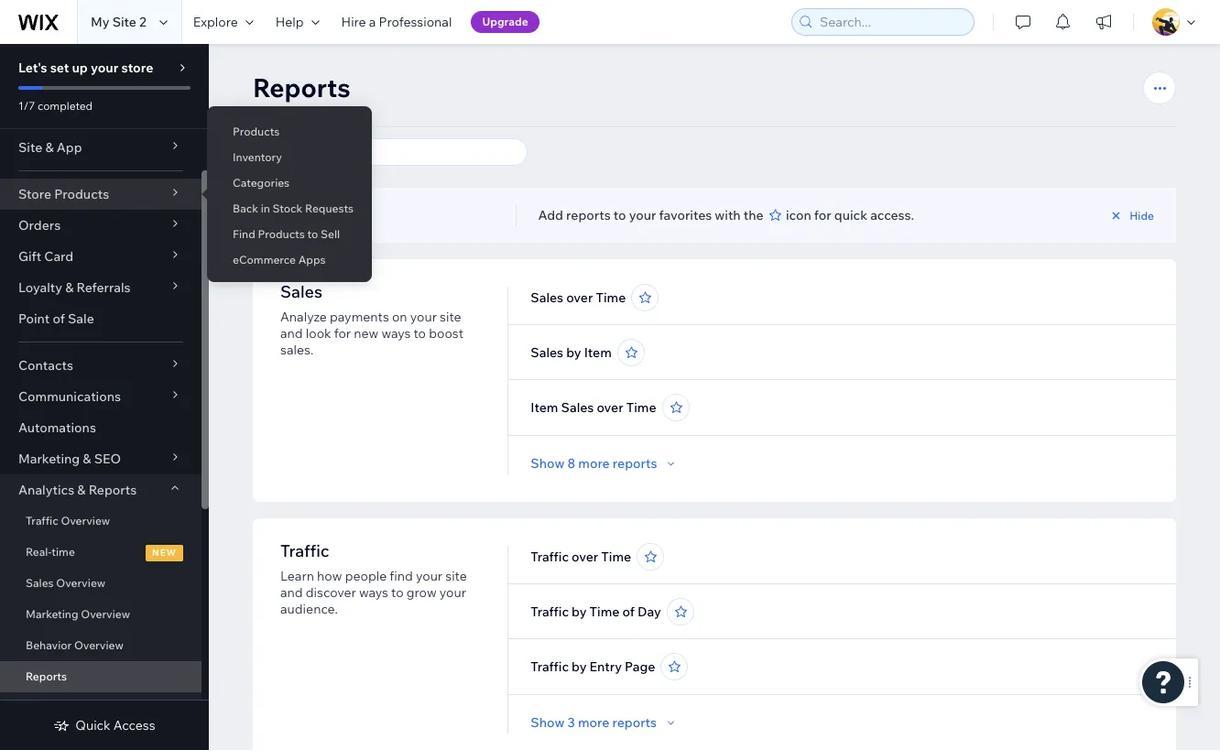 Task type: locate. For each thing, give the bounding box(es) containing it.
overview for marketing overview
[[81, 608, 130, 621]]

1 vertical spatial marketing
[[26, 608, 78, 621]]

payments
[[330, 309, 389, 325]]

your inside sales analyze payments on your site and look for new ways to boost sales.
[[410, 309, 437, 325]]

1 vertical spatial site
[[446, 568, 467, 585]]

& left seo
[[83, 451, 91, 467]]

& right loyalty
[[65, 280, 74, 296]]

products for store products
[[54, 186, 109, 203]]

over for sales
[[567, 290, 593, 306]]

products up "ecommerce apps"
[[258, 227, 305, 241]]

& down marketing & seo at the bottom left of the page
[[77, 482, 86, 499]]

site left app
[[18, 139, 42, 156]]

traffic up learn
[[280, 541, 330, 562]]

0 vertical spatial more
[[579, 456, 610, 472]]

ways inside sales analyze payments on your site and look for new ways to boost sales.
[[382, 325, 411, 342]]

icon
[[786, 207, 812, 224]]

traffic down traffic over time
[[531, 604, 569, 620]]

2 vertical spatial products
[[258, 227, 305, 241]]

reports down page
[[613, 715, 657, 731]]

reports right add
[[567, 207, 611, 224]]

2 show from the top
[[531, 715, 565, 731]]

0 vertical spatial for
[[815, 207, 832, 224]]

overview for behavior overview
[[74, 639, 124, 653]]

automations
[[18, 420, 96, 436]]

& for loyalty
[[65, 280, 74, 296]]

0 vertical spatial site
[[112, 14, 136, 30]]

more right 8
[[579, 456, 610, 472]]

marketing & seo button
[[0, 444, 202, 475]]

0 vertical spatial and
[[280, 325, 303, 342]]

of inside sidebar element
[[53, 311, 65, 327]]

your inside sidebar element
[[91, 60, 118, 76]]

site & app
[[18, 139, 82, 156]]

for right icon at the top right of the page
[[815, 207, 832, 224]]

& inside dropdown button
[[45, 139, 54, 156]]

set
[[50, 60, 69, 76]]

let's set up your store
[[18, 60, 153, 76]]

products for find products to sell
[[258, 227, 305, 241]]

referrals
[[77, 280, 131, 296]]

quick access button
[[53, 718, 155, 734]]

sales.
[[280, 342, 314, 358]]

categories
[[233, 176, 290, 190]]

& inside dropdown button
[[65, 280, 74, 296]]

hire a professional link
[[331, 0, 463, 44]]

to left grow at bottom
[[391, 585, 404, 601]]

1 horizontal spatial of
[[623, 604, 635, 620]]

&
[[45, 139, 54, 156], [65, 280, 74, 296], [83, 451, 91, 467], [77, 482, 86, 499]]

reports
[[253, 71, 351, 104], [89, 482, 137, 499], [26, 670, 67, 684]]

sales up analyze
[[280, 281, 323, 302]]

your right up
[[91, 60, 118, 76]]

hire
[[342, 14, 366, 30]]

more
[[579, 456, 610, 472], [578, 715, 610, 731]]

1 vertical spatial of
[[623, 604, 635, 620]]

learn
[[280, 568, 314, 585]]

gift card button
[[0, 241, 202, 272]]

& left app
[[45, 139, 54, 156]]

reports right 8
[[613, 456, 658, 472]]

1 show from the top
[[531, 456, 565, 472]]

time up sales by item
[[596, 290, 626, 306]]

more for traffic
[[578, 715, 610, 731]]

inventory
[[233, 150, 282, 164]]

2 vertical spatial reports
[[613, 715, 657, 731]]

loyalty & referrals button
[[0, 272, 202, 303]]

0 horizontal spatial reports
[[26, 670, 67, 684]]

1 and from the top
[[280, 325, 303, 342]]

of left day
[[623, 604, 635, 620]]

reports up products link
[[253, 71, 351, 104]]

overview
[[61, 514, 110, 528], [56, 576, 106, 590], [81, 608, 130, 621], [74, 639, 124, 653]]

overview for sales overview
[[56, 576, 106, 590]]

marketing & seo
[[18, 451, 121, 467]]

orders button
[[0, 210, 202, 241]]

over up traffic by time of day
[[572, 549, 599, 565]]

time for traffic over time
[[602, 549, 632, 565]]

products up inventory
[[233, 125, 280, 138]]

site inside traffic learn how people find your site and discover ways to grow your audience.
[[446, 568, 467, 585]]

products up orders dropdown button
[[54, 186, 109, 203]]

by down sales over time
[[567, 345, 582, 361]]

reports down "behavior"
[[26, 670, 67, 684]]

and
[[280, 325, 303, 342], [280, 585, 303, 601]]

by
[[567, 345, 582, 361], [572, 604, 587, 620], [572, 659, 587, 675]]

apps
[[299, 253, 326, 267]]

overview down sales overview link
[[81, 608, 130, 621]]

0 vertical spatial marketing
[[18, 451, 80, 467]]

show left 3
[[531, 715, 565, 731]]

0 vertical spatial over
[[567, 290, 593, 306]]

products inside popup button
[[54, 186, 109, 203]]

by left entry
[[572, 659, 587, 675]]

1 horizontal spatial for
[[815, 207, 832, 224]]

and left the look
[[280, 325, 303, 342]]

ways left find
[[359, 585, 389, 601]]

time for traffic by time of day
[[590, 604, 620, 620]]

of left the sale
[[53, 311, 65, 327]]

0 vertical spatial products
[[233, 125, 280, 138]]

for
[[815, 207, 832, 224], [334, 325, 351, 342]]

analytics & reports
[[18, 482, 137, 499]]

marketing up "behavior"
[[26, 608, 78, 621]]

site right on
[[440, 309, 461, 325]]

overview down the analytics & reports
[[61, 514, 110, 528]]

traffic inside traffic learn how people find your site and discover ways to grow your audience.
[[280, 541, 330, 562]]

1 vertical spatial site
[[18, 139, 42, 156]]

by down traffic over time
[[572, 604, 587, 620]]

by for sales
[[567, 345, 582, 361]]

2 vertical spatial over
[[572, 549, 599, 565]]

show
[[531, 456, 565, 472], [531, 715, 565, 731]]

quick access
[[75, 718, 155, 734]]

traffic over time
[[531, 549, 632, 565]]

completed
[[38, 99, 93, 113]]

hire a professional
[[342, 14, 452, 30]]

1 vertical spatial reports
[[613, 456, 658, 472]]

products link
[[207, 116, 372, 148]]

2 horizontal spatial reports
[[253, 71, 351, 104]]

upgrade button
[[471, 11, 539, 33]]

sales inside sidebar element
[[26, 576, 54, 590]]

sales overview link
[[0, 568, 202, 599]]

for left new
[[334, 325, 351, 342]]

0 vertical spatial site
[[440, 309, 461, 325]]

overview for traffic overview
[[61, 514, 110, 528]]

1 vertical spatial for
[[334, 325, 351, 342]]

sales down sales over time
[[531, 345, 564, 361]]

item down sales by item
[[531, 400, 559, 416]]

sales
[[280, 281, 323, 302], [531, 290, 564, 306], [531, 345, 564, 361], [561, 400, 594, 416], [26, 576, 54, 590]]

sales for sales by item
[[531, 345, 564, 361]]

overview down marketing overview link
[[74, 639, 124, 653]]

site right grow at bottom
[[446, 568, 467, 585]]

back in stock requests
[[233, 202, 354, 215]]

0 vertical spatial by
[[567, 345, 582, 361]]

0 horizontal spatial for
[[334, 325, 351, 342]]

time up traffic by time of day
[[602, 549, 632, 565]]

1 vertical spatial reports
[[89, 482, 137, 499]]

ways inside traffic learn how people find your site and discover ways to grow your audience.
[[359, 585, 389, 601]]

sales down real-
[[26, 576, 54, 590]]

help button
[[265, 0, 331, 44]]

more right 3
[[578, 715, 610, 731]]

store products button
[[0, 179, 202, 210]]

sales inside sales analyze payments on your site and look for new ways to boost sales.
[[280, 281, 323, 302]]

reports for traffic
[[613, 715, 657, 731]]

0 vertical spatial show
[[531, 456, 565, 472]]

1 horizontal spatial item
[[584, 345, 612, 361]]

1 vertical spatial products
[[54, 186, 109, 203]]

the
[[744, 207, 764, 224]]

traffic
[[26, 514, 58, 528], [280, 541, 330, 562], [531, 549, 569, 565], [531, 604, 569, 620], [531, 659, 569, 675]]

0 vertical spatial reports
[[253, 71, 351, 104]]

boost
[[429, 325, 464, 342]]

look
[[306, 325, 331, 342]]

0 vertical spatial ways
[[382, 325, 411, 342]]

item
[[584, 345, 612, 361], [531, 400, 559, 416]]

of
[[53, 311, 65, 327], [623, 604, 635, 620]]

sales down sales by item
[[561, 400, 594, 416]]

and left the discover
[[280, 585, 303, 601]]

ecommerce apps
[[233, 253, 326, 267]]

products
[[233, 125, 280, 138], [54, 186, 109, 203], [258, 227, 305, 241]]

show 8 more reports button
[[531, 456, 680, 472]]

to right on
[[414, 325, 426, 342]]

reports for sales
[[613, 456, 658, 472]]

your right on
[[410, 309, 437, 325]]

2 vertical spatial reports
[[26, 670, 67, 684]]

1 vertical spatial and
[[280, 585, 303, 601]]

0 horizontal spatial of
[[53, 311, 65, 327]]

upgrade
[[482, 15, 528, 28]]

traffic overview link
[[0, 506, 202, 537]]

marketing overview link
[[0, 599, 202, 631]]

let's
[[18, 60, 47, 76]]

traffic left entry
[[531, 659, 569, 675]]

sales up sales by item
[[531, 290, 564, 306]]

access.
[[871, 207, 915, 224]]

2 and from the top
[[280, 585, 303, 601]]

show for traffic
[[531, 715, 565, 731]]

1 horizontal spatial reports
[[89, 482, 137, 499]]

1 vertical spatial show
[[531, 715, 565, 731]]

item up item sales over time at the bottom of page
[[584, 345, 612, 361]]

& inside popup button
[[77, 482, 86, 499]]

ways right new
[[382, 325, 411, 342]]

1/7 completed
[[18, 99, 93, 113]]

loyalty
[[18, 280, 62, 296]]

sell
[[321, 227, 340, 241]]

0 horizontal spatial item
[[531, 400, 559, 416]]

over up show 8 more reports button
[[597, 400, 624, 416]]

help
[[276, 14, 304, 30]]

entry
[[590, 659, 622, 675]]

marketing inside popup button
[[18, 451, 80, 467]]

time left day
[[590, 604, 620, 620]]

ecommerce
[[233, 253, 296, 267]]

traffic inside traffic overview link
[[26, 514, 58, 528]]

marketing up analytics
[[18, 451, 80, 467]]

traffic down analytics
[[26, 514, 58, 528]]

show 8 more reports
[[531, 456, 658, 472]]

0 vertical spatial of
[[53, 311, 65, 327]]

& inside popup button
[[83, 451, 91, 467]]

up
[[72, 60, 88, 76]]

site left 2
[[112, 14, 136, 30]]

1 vertical spatial by
[[572, 604, 587, 620]]

1 vertical spatial ways
[[359, 585, 389, 601]]

over for traffic
[[572, 549, 599, 565]]

time up show 8 more reports button
[[627, 400, 657, 416]]

orders
[[18, 217, 61, 234]]

point of sale
[[18, 311, 94, 327]]

traffic for traffic over time
[[531, 549, 569, 565]]

sales for sales overview
[[26, 576, 54, 590]]

traffic by entry page
[[531, 659, 656, 675]]

0 horizontal spatial site
[[18, 139, 42, 156]]

page
[[625, 659, 656, 675]]

show 3 more reports button
[[531, 715, 679, 731]]

marketing for marketing overview
[[26, 608, 78, 621]]

over up sales by item
[[567, 290, 593, 306]]

show left 8
[[531, 456, 565, 472]]

quick
[[835, 207, 868, 224]]

reports down seo
[[89, 482, 137, 499]]

overview up marketing overview
[[56, 576, 106, 590]]

traffic up traffic by time of day
[[531, 549, 569, 565]]

and inside sales analyze payments on your site and look for new ways to boost sales.
[[280, 325, 303, 342]]

store products
[[18, 186, 109, 203]]

sidebar element
[[0, 44, 209, 751]]

sales analyze payments on your site and look for new ways to boost sales.
[[280, 281, 464, 358]]

1 vertical spatial more
[[578, 715, 610, 731]]



Task type: vqa. For each thing, say whether or not it's contained in the screenshot.
Go to App Market
no



Task type: describe. For each thing, give the bounding box(es) containing it.
reports inside popup button
[[89, 482, 137, 499]]

1 vertical spatial item
[[531, 400, 559, 416]]

analyze
[[280, 309, 327, 325]]

show 3 more reports
[[531, 715, 657, 731]]

my site 2
[[91, 14, 146, 30]]

contacts button
[[0, 350, 202, 381]]

item sales over time
[[531, 400, 657, 416]]

1 vertical spatial over
[[597, 400, 624, 416]]

sales over time
[[531, 290, 626, 306]]

& for marketing
[[83, 451, 91, 467]]

seo
[[94, 451, 121, 467]]

store
[[121, 60, 153, 76]]

for inside sales analyze payments on your site and look for new ways to boost sales.
[[334, 325, 351, 342]]

Search... field
[[815, 9, 969, 35]]

ecommerce apps link
[[207, 245, 372, 276]]

requests
[[305, 202, 354, 215]]

hide button
[[1108, 207, 1155, 224]]

add reports to your favorites with the
[[538, 207, 767, 224]]

point
[[18, 311, 50, 327]]

analytics & reports button
[[0, 475, 202, 506]]

sale
[[68, 311, 94, 327]]

2
[[139, 14, 146, 30]]

my
[[91, 14, 110, 30]]

automations link
[[0, 412, 202, 444]]

app
[[57, 139, 82, 156]]

behavior overview link
[[0, 631, 202, 662]]

back in stock requests link
[[207, 193, 372, 225]]

inventory link
[[207, 142, 372, 173]]

quick
[[75, 718, 111, 734]]

behavior overview
[[26, 639, 124, 653]]

0 vertical spatial item
[[584, 345, 612, 361]]

traffic for traffic overview
[[26, 514, 58, 528]]

grow
[[407, 585, 437, 601]]

& for analytics
[[77, 482, 86, 499]]

by for traffic
[[572, 604, 587, 620]]

sales by item
[[531, 345, 612, 361]]

icon for quick access.
[[783, 207, 915, 224]]

your right grow at bottom
[[440, 585, 466, 601]]

0 vertical spatial reports
[[567, 207, 611, 224]]

your left favorites
[[629, 207, 657, 224]]

marketing for marketing & seo
[[18, 451, 80, 467]]

sales for sales analyze payments on your site and look for new ways to boost sales.
[[280, 281, 323, 302]]

hide
[[1130, 209, 1155, 222]]

explore
[[193, 14, 238, 30]]

communications
[[18, 389, 121, 405]]

find
[[233, 227, 255, 241]]

traffic by time of day
[[531, 604, 661, 620]]

communications button
[[0, 381, 202, 412]]

behavior
[[26, 639, 72, 653]]

and inside traffic learn how people find your site and discover ways to grow your audience.
[[280, 585, 303, 601]]

your right find
[[416, 568, 443, 585]]

site inside sales analyze payments on your site and look for new ways to boost sales.
[[440, 309, 461, 325]]

analytics
[[18, 482, 74, 499]]

sales overview
[[26, 576, 106, 590]]

1/7
[[18, 99, 35, 113]]

on
[[392, 309, 407, 325]]

time for sales over time
[[596, 290, 626, 306]]

site & app button
[[0, 132, 202, 163]]

stock
[[273, 202, 303, 215]]

sales for sales over time
[[531, 290, 564, 306]]

find products to sell link
[[207, 219, 372, 250]]

people
[[345, 568, 387, 585]]

favorites
[[280, 204, 352, 225]]

traffic for traffic learn how people find your site and discover ways to grow your audience.
[[280, 541, 330, 562]]

traffic for traffic by time of day
[[531, 604, 569, 620]]

1 horizontal spatial site
[[112, 14, 136, 30]]

traffic learn how people find your site and discover ways to grow your audience.
[[280, 541, 467, 618]]

a
[[369, 14, 376, 30]]

find
[[390, 568, 413, 585]]

professional
[[379, 14, 452, 30]]

categories link
[[207, 168, 372, 199]]

gift card
[[18, 248, 73, 265]]

& for site
[[45, 139, 54, 156]]

add
[[538, 207, 564, 224]]

new
[[354, 325, 379, 342]]

point of sale link
[[0, 303, 202, 335]]

to left favorites
[[614, 207, 626, 224]]

show for sales
[[531, 456, 565, 472]]

3
[[568, 715, 575, 731]]

audience.
[[280, 601, 338, 618]]

to inside traffic learn how people find your site and discover ways to grow your audience.
[[391, 585, 404, 601]]

back
[[233, 202, 258, 215]]

real-
[[26, 545, 52, 559]]

contacts
[[18, 357, 73, 374]]

how
[[317, 568, 342, 585]]

real-time
[[26, 545, 75, 559]]

new
[[152, 547, 177, 559]]

time
[[52, 545, 75, 559]]

traffic for traffic by entry page
[[531, 659, 569, 675]]

site inside dropdown button
[[18, 139, 42, 156]]

8
[[568, 456, 576, 472]]

2 vertical spatial by
[[572, 659, 587, 675]]

to left the sell
[[307, 227, 318, 241]]

with
[[715, 207, 741, 224]]

traffic overview
[[26, 514, 110, 528]]

to inside sales analyze payments on your site and look for new ways to boost sales.
[[414, 325, 426, 342]]

find products to sell
[[233, 227, 340, 241]]

loyalty & referrals
[[18, 280, 131, 296]]

discover
[[306, 585, 356, 601]]

favorites
[[659, 207, 712, 224]]

access
[[113, 718, 155, 734]]

more for sales
[[579, 456, 610, 472]]

Search field
[[276, 139, 521, 165]]



